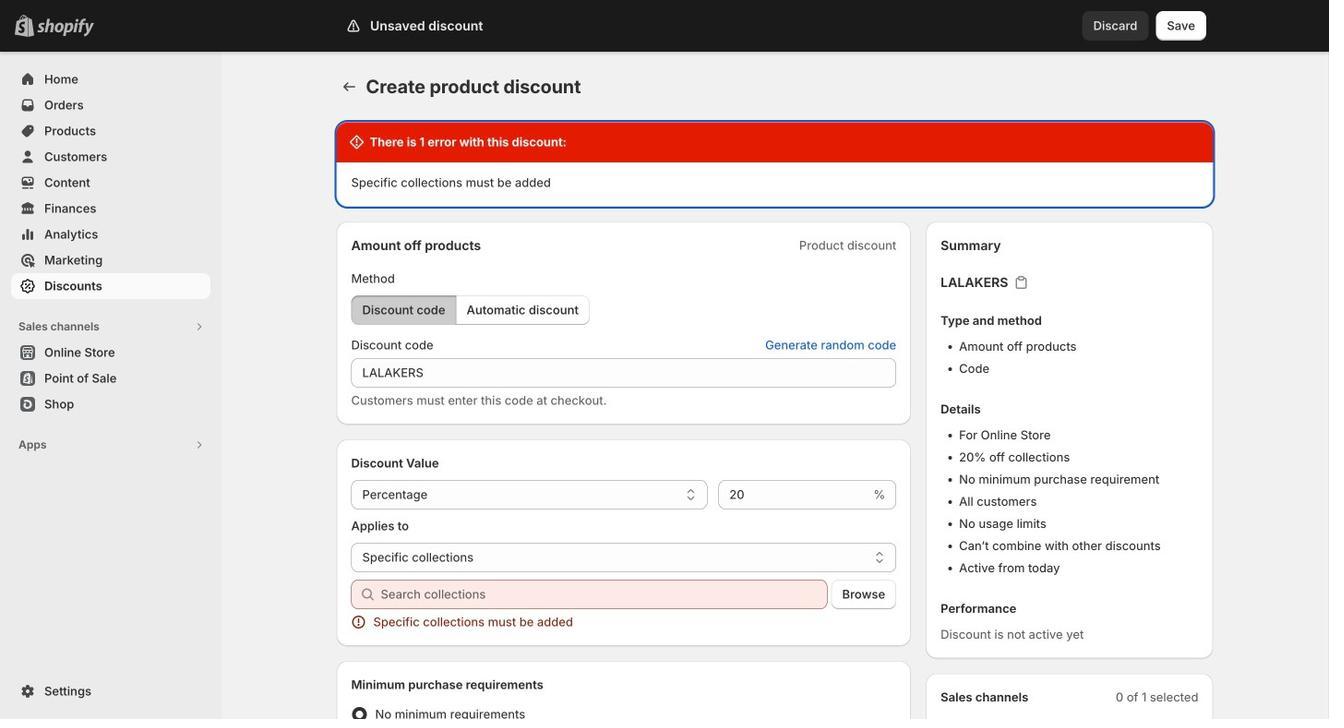 Task type: vqa. For each thing, say whether or not it's contained in the screenshot.
the right list
no



Task type: describe. For each thing, give the bounding box(es) containing it.
Search collections text field
[[381, 580, 828, 609]]



Task type: locate. For each thing, give the bounding box(es) containing it.
None text field
[[351, 358, 897, 388], [718, 480, 870, 510], [351, 358, 897, 388], [718, 480, 870, 510]]

shopify image
[[37, 18, 94, 37]]



